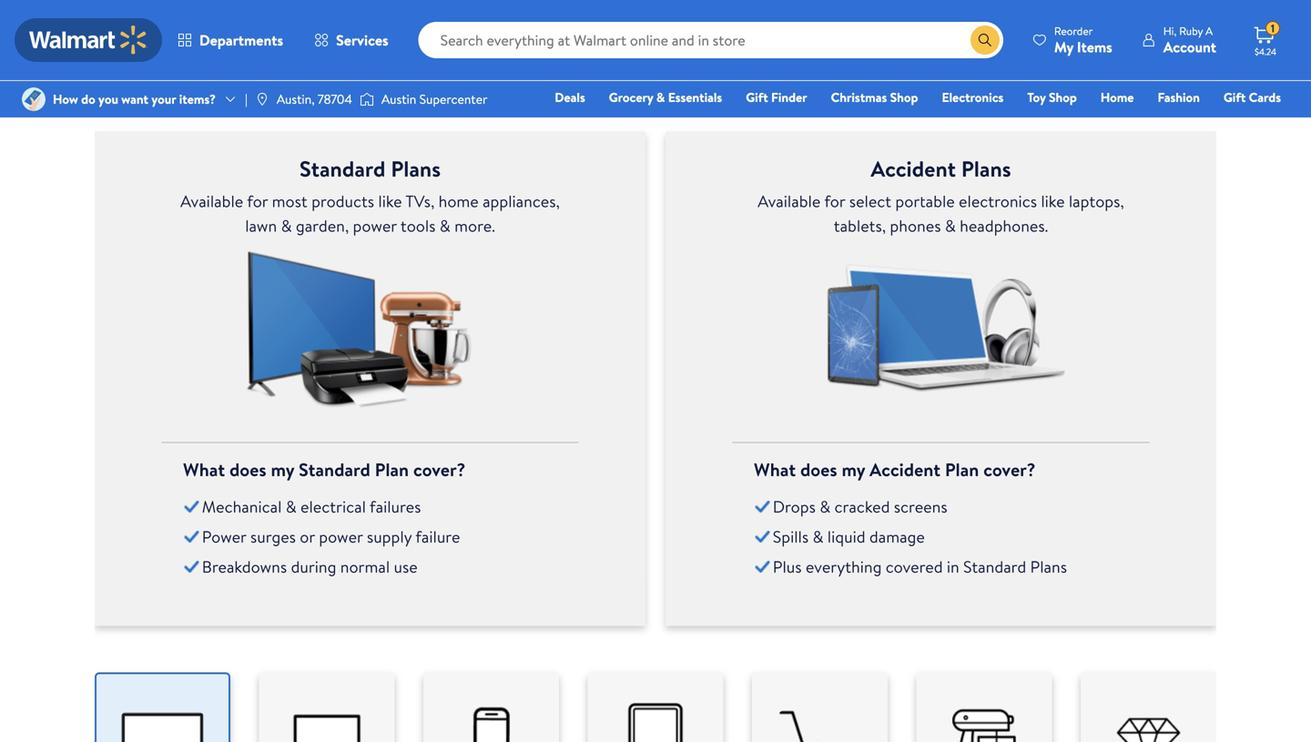 Task type: locate. For each thing, give the bounding box(es) containing it.
shop for christmas shop
[[891, 88, 919, 106]]

do
[[81, 90, 95, 108]]

grocery
[[609, 88, 654, 106]]

your
[[152, 90, 176, 108]]

how
[[53, 90, 78, 108]]

0 horizontal spatial gift
[[746, 88, 769, 106]]

1 horizontal spatial  image
[[360, 90, 374, 108]]

shop right christmas
[[891, 88, 919, 106]]

deals link
[[547, 87, 594, 107]]

gift left the cards
[[1224, 88, 1246, 106]]

christmas shop link
[[823, 87, 927, 107]]

gift inside gift cards registry
[[1224, 88, 1246, 106]]

electronics
[[942, 88, 1004, 106]]

search icon image
[[978, 33, 993, 47]]

christmas
[[831, 88, 888, 106]]

items?
[[179, 90, 216, 108]]

 image
[[360, 90, 374, 108], [255, 92, 269, 107]]

departments button
[[162, 18, 299, 62]]

grocery & essentials link
[[601, 87, 731, 107]]

gift for cards
[[1224, 88, 1246, 106]]

reorder my items
[[1055, 23, 1113, 57]]

registry
[[1072, 114, 1118, 132]]

1 gift from the left
[[746, 88, 769, 106]]

2 shop from the left
[[1049, 88, 1077, 106]]

electronics link
[[934, 87, 1012, 107]]

how do you want your items?
[[53, 90, 216, 108]]

shop
[[891, 88, 919, 106], [1049, 88, 1077, 106]]

walmart+
[[1227, 114, 1282, 132]]

 image right |
[[255, 92, 269, 107]]

one
[[1142, 114, 1169, 132]]

gift left finder on the right top of page
[[746, 88, 769, 106]]

0 horizontal spatial  image
[[255, 92, 269, 107]]

1
[[1272, 21, 1275, 36]]

gift
[[746, 88, 769, 106], [1224, 88, 1246, 106]]

78704
[[318, 90, 353, 108]]

 image right '78704'
[[360, 90, 374, 108]]

1 horizontal spatial gift
[[1224, 88, 1246, 106]]

walmart image
[[29, 26, 148, 55]]

gift for finder
[[746, 88, 769, 106]]

debit
[[1172, 114, 1204, 132]]

1 horizontal spatial shop
[[1049, 88, 1077, 106]]

christmas shop
[[831, 88, 919, 106]]

toy shop link
[[1020, 87, 1086, 107]]

2 gift from the left
[[1224, 88, 1246, 106]]

walmart+ link
[[1219, 113, 1290, 133]]

 image for austin supercenter
[[360, 90, 374, 108]]

services
[[336, 30, 389, 50]]

items
[[1078, 37, 1113, 57]]

Walmart Site-Wide search field
[[419, 22, 1004, 58]]

toy shop
[[1028, 88, 1077, 106]]

0 horizontal spatial shop
[[891, 88, 919, 106]]

 image
[[22, 87, 46, 111]]

gift finder link
[[738, 87, 816, 107]]

 image for austin, 78704
[[255, 92, 269, 107]]

deals
[[555, 88, 586, 106]]

shop for toy shop
[[1049, 88, 1077, 106]]

1 shop from the left
[[891, 88, 919, 106]]

shop right toy
[[1049, 88, 1077, 106]]



Task type: vqa. For each thing, say whether or not it's contained in the screenshot.
the "Items"
yes



Task type: describe. For each thing, give the bounding box(es) containing it.
one debit
[[1142, 114, 1204, 132]]

gift finder
[[746, 88, 808, 106]]

austin, 78704
[[277, 90, 353, 108]]

hi,
[[1164, 23, 1177, 39]]

account
[[1164, 37, 1217, 57]]

fashion link
[[1150, 87, 1209, 107]]

one debit link
[[1134, 113, 1212, 133]]

austin
[[382, 90, 417, 108]]

toy
[[1028, 88, 1046, 106]]

finder
[[772, 88, 808, 106]]

home
[[1101, 88, 1135, 106]]

austin supercenter
[[382, 90, 488, 108]]

Search search field
[[419, 22, 1004, 58]]

departments
[[199, 30, 283, 50]]

want
[[121, 90, 148, 108]]

grocery & essentials
[[609, 88, 723, 106]]

fashion
[[1158, 88, 1200, 106]]

my
[[1055, 37, 1074, 57]]

gift cards link
[[1216, 87, 1290, 107]]

cards
[[1250, 88, 1282, 106]]

ruby
[[1180, 23, 1204, 39]]

registry link
[[1064, 113, 1127, 133]]

gift cards registry
[[1072, 88, 1282, 132]]

supercenter
[[420, 90, 488, 108]]

&
[[657, 88, 665, 106]]

home link
[[1093, 87, 1143, 107]]

a
[[1206, 23, 1213, 39]]

reorder
[[1055, 23, 1093, 39]]

$4.24
[[1255, 46, 1277, 58]]

austin,
[[277, 90, 315, 108]]

services button
[[299, 18, 404, 62]]

hi, ruby a account
[[1164, 23, 1217, 57]]

|
[[245, 90, 248, 108]]

essentials
[[668, 88, 723, 106]]

you
[[98, 90, 118, 108]]



